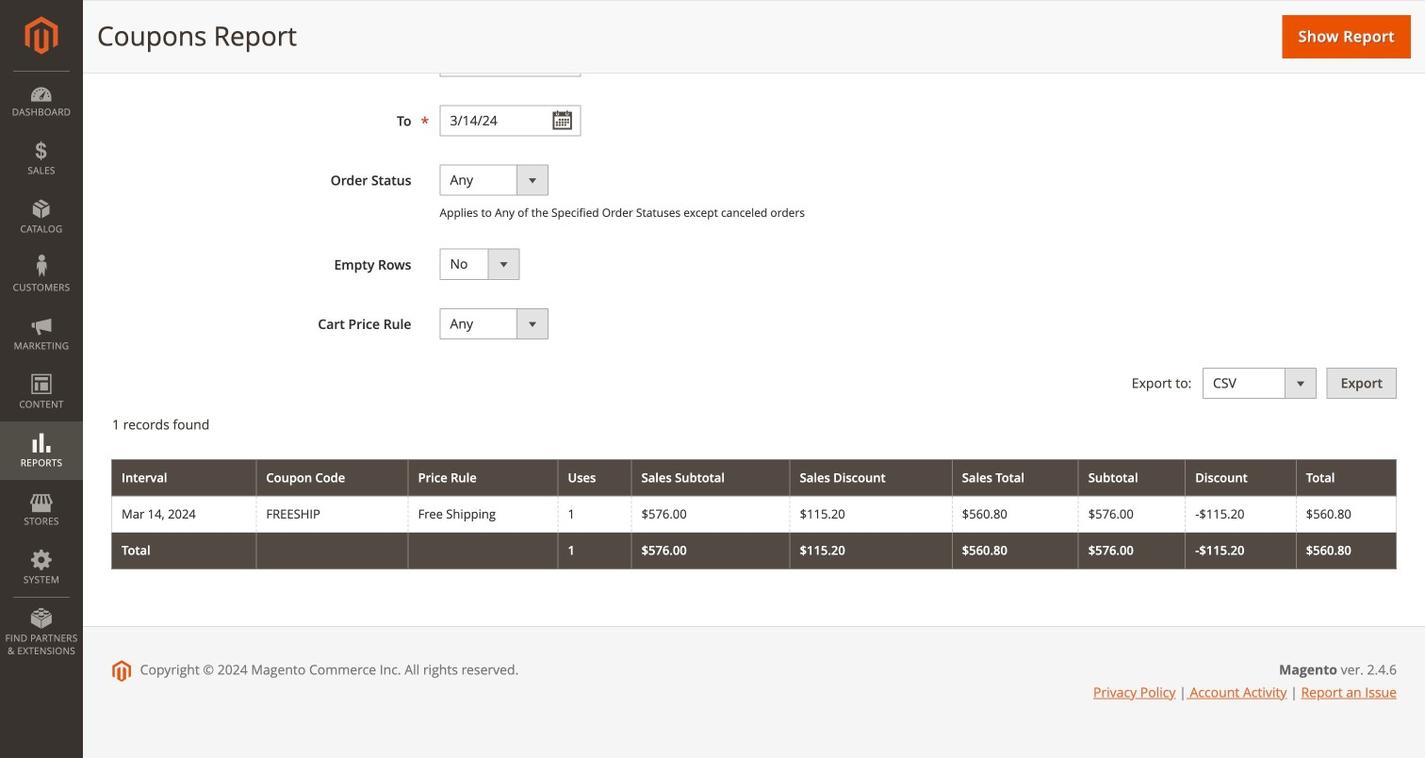 Task type: locate. For each thing, give the bounding box(es) containing it.
None text field
[[440, 46, 581, 77], [440, 105, 581, 136], [440, 46, 581, 77], [440, 105, 581, 136]]

menu bar
[[0, 71, 83, 667]]



Task type: describe. For each thing, give the bounding box(es) containing it.
magento admin panel image
[[25, 16, 58, 55]]



